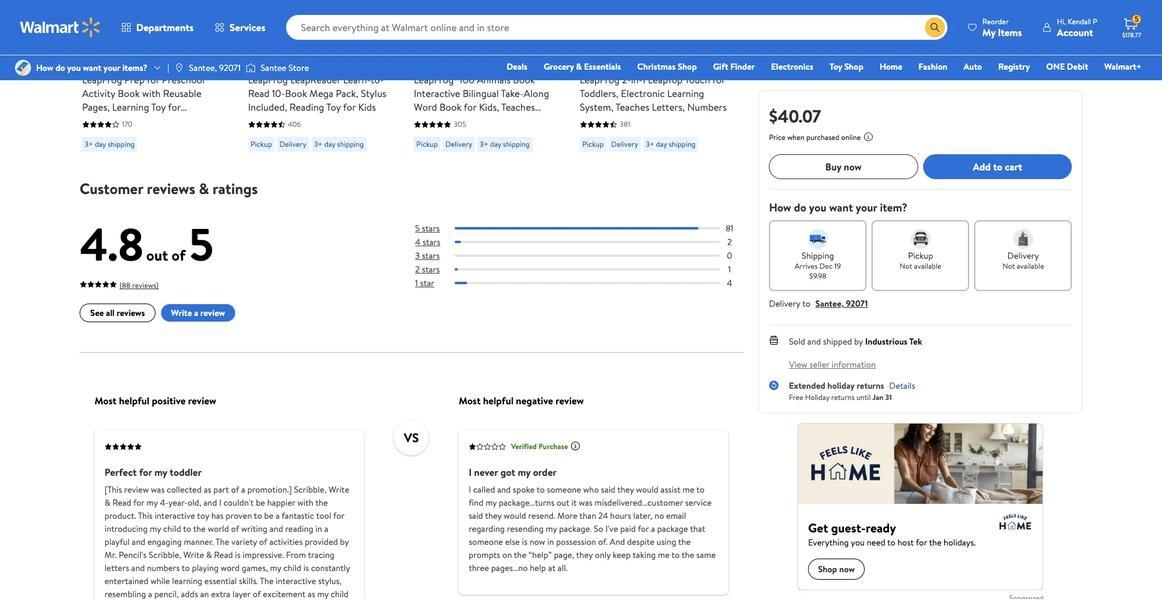 Task type: locate. For each thing, give the bounding box(es) containing it.
engaging
[[147, 536, 182, 548]]

3+ for $17.99
[[646, 139, 654, 150]]

now right buy
[[843, 160, 861, 173]]

 image right the |
[[174, 63, 184, 73]]

3 shipping from the left
[[503, 139, 530, 150]]

than
[[579, 510, 596, 522]]

santee,
[[189, 62, 217, 74], [815, 297, 844, 310]]

learning inside "now $17.99 $24.99 leapfrog 2-in-1 leaptop touch for toddlers, electronic learning system, teaches letters, numbers"
[[667, 87, 704, 100]]

2 leapfrog from the left
[[248, 73, 288, 87]]

now inside now $14.97 $27.00 leapfrog® 100 animals book™ interactive bilingual take-along word book for kids, teaches words, spanish
[[414, 54, 436, 70]]

add right services
[[268, 12, 286, 26]]

1 horizontal spatial is
[[303, 562, 309, 574]]

4 progress bar from the top
[[455, 269, 720, 271]]

reusable
[[163, 87, 201, 100]]

now left $17.99
[[580, 54, 602, 70]]

0 vertical spatial 92071
[[219, 62, 241, 74]]

2 shop from the left
[[844, 60, 863, 73]]

not down intent image for pickup
[[899, 261, 912, 271]]

finder
[[730, 60, 755, 73]]

never
[[474, 465, 498, 479]]

0 horizontal spatial child
[[163, 523, 181, 535]]

2 product group from the left
[[248, 0, 396, 157]]

2 vertical spatial i
[[219, 497, 221, 509]]

add button up $17.75
[[82, 6, 130, 31]]

now inside "now $17.99 $24.99 leapfrog 2-in-1 leaptop touch for toddlers, electronic learning system, teaches letters, numbers"
[[580, 54, 602, 70]]

shipping down 170
[[108, 139, 135, 150]]

1 horizontal spatial 5
[[415, 222, 420, 235]]

reviews right all
[[117, 307, 145, 320]]

pickup down included,
[[251, 139, 272, 150]]

1 horizontal spatial teaches
[[616, 100, 649, 114]]

0 horizontal spatial in
[[315, 523, 322, 535]]

intent image for pickup image
[[910, 229, 930, 249]]

now inside 'i never got my order i called and spoke to someone who said they would assist me to find my package…turns out it was misdelivered…customer service said they would resend. more than 24 hours later, no email regarding resending my package. so i've paid for a package that someone else is now in possession of. and despite using the prompts on the "help" page, they only keep taking me to the same three pages…no help at all.'
[[530, 536, 545, 548]]

shipping down take-
[[503, 139, 530, 150]]

2 horizontal spatial leapfrog
[[580, 73, 620, 87]]

2 helpful from the left
[[483, 394, 514, 408]]

$27.00
[[474, 55, 499, 68]]

4
[[415, 236, 420, 249], [727, 277, 732, 290]]

delivery down 381 at the right of the page
[[611, 139, 638, 150]]

$49.00 leapfrog leapreader learn-to- read 10-book mega pack, stylus included, reading toy for kids
[[248, 54, 386, 114]]

1 horizontal spatial 2
[[727, 236, 732, 249]]

for inside "now $17.99 $24.99 leapfrog 2-in-1 leaptop touch for toddlers, electronic learning system, teaches letters, numbers"
[[712, 73, 725, 87]]

5
[[1135, 14, 1139, 24], [189, 213, 214, 275], [415, 222, 420, 235]]

leapfrog prep for preschool activity book with reusable pages, learning toy for preschoolers image
[[82, 0, 198, 21]]

delivery inside delivery not available
[[1007, 249, 1039, 262]]

0 horizontal spatial how
[[36, 62, 53, 74]]

bilingual
[[463, 87, 499, 100]]

1 horizontal spatial how
[[769, 200, 791, 215]]

me up service at the bottom right of the page
[[683, 483, 694, 496]]

and up pencil's
[[132, 536, 145, 548]]

pickup down intent image for pickup
[[908, 249, 933, 262]]

delivery up sold
[[769, 297, 800, 310]]

and up toy
[[203, 497, 217, 509]]

2 day from the left
[[324, 139, 335, 150]]

3 leapfrog from the left
[[580, 73, 620, 87]]

toy inside now $17.75 $19.99 leapfrog prep for preschool activity book with reusable pages, learning toy for preschoolers
[[151, 100, 166, 114]]

and inside 'i never got my order i called and spoke to someone who said they would assist me to find my package…turns out it was misdelivered…customer service said they would resend. more than 24 hours later, no email regarding resending my package. so i've paid for a package that someone else is now in possession of. and despite using the prompts on the "help" page, they only keep taking me to the same three pages…no help at all.'
[[497, 483, 511, 496]]

and down 'got'
[[497, 483, 511, 496]]

progress bar
[[455, 227, 720, 230], [455, 241, 720, 244], [455, 255, 720, 257], [455, 269, 720, 271], [455, 282, 720, 285]]

4 product group from the left
[[580, 0, 728, 157]]

add to cart image up grocery & essentials at the top of the page
[[585, 11, 600, 26]]

2 most from the left
[[459, 394, 481, 408]]

5 for 5 $178.77
[[1135, 14, 1139, 24]]

shop left home link
[[844, 60, 863, 73]]

1 vertical spatial said
[[469, 510, 483, 522]]

1 vertical spatial as
[[308, 588, 315, 599]]

they down the possession
[[576, 549, 593, 561]]

1 vertical spatial with
[[297, 497, 313, 509]]

1 horizontal spatial scribble,
[[294, 483, 327, 496]]

when
[[787, 132, 804, 142]]

0 horizontal spatial shop
[[678, 60, 697, 73]]

3+ down kids,
[[480, 139, 488, 150]]

you
[[67, 62, 81, 74], [809, 200, 826, 215]]

progress bar for 1
[[455, 269, 720, 271]]

1 vertical spatial interactive
[[276, 575, 316, 587]]

5 $178.77
[[1122, 14, 1141, 39]]

of down proven
[[231, 523, 239, 535]]

intent image for shipping image
[[808, 229, 828, 249]]

couldn't
[[224, 497, 254, 509]]

add to cart image for $17.99
[[585, 11, 600, 26]]

now up leapfrog®
[[414, 54, 436, 70]]

delivery for $17.99
[[611, 139, 638, 150]]

book down "items?"
[[118, 87, 140, 100]]

0 horizontal spatial your
[[103, 62, 120, 74]]

add to cart button
[[923, 154, 1072, 179]]

add to cart image
[[419, 11, 434, 26]]

someone
[[547, 483, 581, 496], [469, 536, 503, 548]]

of up couldn't
[[231, 483, 239, 496]]

5 inside 5 $178.77
[[1135, 14, 1139, 24]]

toy right reading
[[326, 100, 341, 114]]

how for how do you want your item?
[[769, 200, 791, 215]]

24
[[598, 510, 608, 522]]

1 horizontal spatial your
[[855, 200, 877, 215]]

0 horizontal spatial most
[[95, 394, 117, 408]]

add to cart image
[[87, 11, 102, 26], [253, 11, 268, 26], [585, 11, 600, 26]]

add up $17.99
[[600, 12, 617, 26]]

1 horizontal spatial not
[[1002, 261, 1015, 271]]

1 vertical spatial out
[[557, 497, 569, 509]]

now
[[82, 54, 104, 70], [414, 54, 436, 70], [580, 54, 602, 70]]

0 vertical spatial your
[[103, 62, 120, 74]]

0 vertical spatial the
[[216, 536, 229, 548]]

add to cart image up $49.00
[[253, 11, 268, 26]]

2 not from the left
[[1002, 261, 1015, 271]]

1 horizontal spatial child
[[283, 562, 301, 574]]

out inside 'i never got my order i called and spoke to someone who said they would assist me to find my package…turns out it was misdelivered…customer service said they would resend. more than 24 hours later, no email regarding resending my package. so i've paid for a package that someone else is now in possession of. and despite using the prompts on the "help" page, they only keep taking me to the same three pages…no help at all.'
[[557, 497, 569, 509]]

1 horizontal spatial helpful
[[483, 394, 514, 408]]

out inside 4.8 out of 5
[[146, 245, 168, 266]]

day down kids,
[[490, 139, 501, 150]]

out up reviews)
[[146, 245, 168, 266]]

take-
[[501, 87, 524, 100]]

not down intent image for delivery
[[1002, 261, 1015, 271]]

0 horizontal spatial you
[[67, 62, 81, 74]]

3+ day shipping down kids,
[[480, 139, 530, 150]]

christmas
[[637, 60, 676, 73]]

2 available from the left
[[1017, 261, 1044, 271]]

for down the "gift" on the right top of page
[[712, 73, 725, 87]]

3 add button from the left
[[414, 6, 462, 31]]

extended holiday returns details free holiday returns until jan 31
[[789, 379, 915, 402]]

4 for 4 stars
[[415, 236, 420, 249]]

 image for santee, 92071
[[174, 63, 184, 73]]

product group containing now $14.97
[[414, 0, 562, 157]]

to up learning
[[182, 562, 190, 574]]

2 add to cart image from the left
[[253, 11, 268, 26]]

5 progress bar from the top
[[455, 282, 720, 285]]

home
[[880, 60, 902, 73]]

3 product group from the left
[[414, 0, 562, 157]]

available
[[914, 261, 941, 271], [1017, 261, 1044, 271]]

layer
[[233, 588, 251, 599]]

1 vertical spatial want
[[829, 200, 853, 215]]

this
[[138, 510, 153, 522]]

0 horizontal spatial 2
[[415, 264, 420, 276]]

available down intent image for delivery
[[1017, 261, 1044, 271]]

4 add button from the left
[[580, 6, 627, 31]]

0 vertical spatial as
[[204, 483, 211, 496]]

a
[[194, 307, 198, 320], [241, 483, 245, 496], [276, 510, 280, 522], [324, 523, 328, 535], [651, 523, 655, 535], [148, 588, 152, 599]]

leapfrog inside now $17.75 $19.99 leapfrog prep for preschool activity book with reusable pages, learning toy for preschoolers
[[82, 73, 122, 87]]

0 horizontal spatial reviews
[[117, 307, 145, 320]]

pickup for $17.99
[[582, 139, 604, 150]]

be down happier
[[264, 510, 273, 522]]

1 helpful from the left
[[119, 394, 149, 408]]

letters
[[105, 562, 129, 574]]

406
[[288, 119, 301, 130]]

1 horizontal spatial out
[[557, 497, 569, 509]]

0 horizontal spatial someone
[[469, 536, 503, 548]]

debit
[[1067, 60, 1088, 73]]

read up word
[[214, 549, 233, 561]]

3+ day shipping down letters,
[[646, 139, 696, 150]]

add button for leapfrog
[[248, 6, 296, 31]]

store
[[289, 62, 309, 74]]

excitement
[[263, 588, 306, 599]]

not for pickup
[[899, 261, 912, 271]]

verified purchase information image
[[571, 441, 580, 451]]

now left $17.75
[[82, 54, 104, 70]]

the down world
[[216, 536, 229, 548]]

1 shop from the left
[[678, 60, 697, 73]]

for inside now $14.97 $27.00 leapfrog® 100 animals book™ interactive bilingual take-along word book for kids, teaches words, spanish
[[464, 100, 477, 114]]

not inside the pickup not available
[[899, 261, 912, 271]]

1 not from the left
[[899, 261, 912, 271]]

reading
[[285, 523, 313, 535]]

do down 'walmart' image
[[55, 62, 65, 74]]

3+ day shipping down the kids
[[314, 139, 364, 150]]

1 teaches from the left
[[501, 100, 535, 114]]

4 day from the left
[[656, 139, 667, 150]]

playing
[[192, 562, 219, 574]]

toy
[[830, 60, 842, 73], [151, 100, 166, 114], [326, 100, 341, 114]]

verified
[[511, 442, 537, 452]]

interactive up excitement
[[276, 575, 316, 587]]

 image down 'walmart' image
[[15, 60, 31, 76]]

shop for christmas shop
[[678, 60, 697, 73]]

0 vertical spatial scribble,
[[294, 483, 327, 496]]

1 vertical spatial would
[[504, 510, 526, 522]]

delivery for leapfrog
[[279, 139, 307, 150]]

[this
[[105, 483, 122, 496]]

 image for how do you want your items?
[[15, 60, 31, 76]]

1 horizontal spatial 4
[[727, 277, 732, 290]]

said right the who
[[601, 483, 615, 496]]

word
[[221, 562, 240, 574]]

day down the mega at the top left of page
[[324, 139, 335, 150]]

4-
[[160, 497, 168, 509]]

pack,
[[336, 87, 358, 100]]

is down variety
[[235, 549, 241, 561]]

be down promotion.]
[[256, 497, 265, 509]]

vs
[[404, 430, 419, 447]]

perfect
[[105, 465, 137, 479]]

add button up $17.99
[[580, 6, 627, 31]]

toy for leapfrog
[[326, 100, 341, 114]]

leapfrog® 100 animals book™ interactive bilingual take-along word book for kids, teaches words, spanish image
[[414, 0, 530, 21]]

shipping down letters,
[[669, 139, 696, 150]]

for right perfect at the bottom left of page
[[139, 465, 152, 479]]

1 3+ from the left
[[85, 139, 93, 150]]

you up the intent image for shipping
[[809, 200, 826, 215]]

1 horizontal spatial now
[[843, 160, 861, 173]]

add for $14.97
[[434, 12, 452, 26]]

santee, up reusable
[[189, 62, 217, 74]]

helpful left the negative
[[483, 394, 514, 408]]

1 vertical spatial how
[[769, 200, 791, 215]]

delivery down 406
[[279, 139, 307, 150]]

0 horizontal spatial toy
[[151, 100, 166, 114]]

shipping
[[108, 139, 135, 150], [337, 139, 364, 150], [503, 139, 530, 150], [669, 139, 696, 150]]

2 shipping from the left
[[337, 139, 364, 150]]

1 horizontal spatial available
[[1017, 261, 1044, 271]]

2 now from the left
[[414, 54, 436, 70]]

add for $17.99
[[600, 12, 617, 26]]

1 horizontal spatial read
[[214, 549, 233, 561]]

do for how do you want your items?
[[55, 62, 65, 74]]

4 up 3
[[415, 236, 420, 249]]

4 3+ day shipping from the left
[[646, 139, 696, 150]]

product group containing now $17.99
[[580, 0, 728, 157]]

package.
[[559, 523, 592, 535]]

reviews right the customer at the top left of page
[[147, 178, 195, 199]]

2 add button from the left
[[248, 6, 296, 31]]

leapfrog 2-in-1 leaptop touch for toddlers, electronic learning system, teaches letters, numbers image
[[580, 0, 696, 21]]

scribble, up fantastic
[[294, 483, 327, 496]]

2 3+ from the left
[[314, 139, 322, 150]]

1 horizontal spatial with
[[297, 497, 313, 509]]

1 product group from the left
[[82, 0, 231, 157]]

essentials
[[584, 60, 621, 73]]

toy right electronics 'link'
[[830, 60, 842, 73]]

in
[[315, 523, 322, 535], [547, 536, 554, 548]]

as right excitement
[[308, 588, 315, 599]]

0 horizontal spatial book
[[118, 87, 140, 100]]

walmart+
[[1104, 60, 1142, 73]]

3 add to cart image from the left
[[585, 11, 600, 26]]

1 right "2-"
[[642, 73, 646, 87]]

by inside perfect for my toddler [this review was collected as part of a promotion.] scribble, write & read for my 4-year-old, and i couldn't be happier with the product. this interactive toy has proven to be a fantastic tool for introducing my child to the world of writing and reading in a playful and engaging manner.    the variety of activities provided by mr. pencil's scribble, write & read is impressive. from tracing letters and numbers to playing word games, my child is constantly entertained while learning essential skills. the interactive stylus, resembling a pencil, adds an extra layer of excitement as
[[340, 536, 349, 548]]

1 vertical spatial santee,
[[815, 297, 844, 310]]

$17.99
[[605, 54, 633, 70]]

1 vertical spatial was
[[579, 497, 593, 509]]

with up fantastic
[[297, 497, 313, 509]]

0 vertical spatial they
[[617, 483, 634, 496]]

interactive down "year-"
[[155, 510, 195, 522]]

services
[[230, 21, 265, 34]]

1 left star
[[415, 277, 418, 290]]

my left 4-
[[146, 497, 158, 509]]

4.8 out of 5
[[80, 213, 214, 275]]

manner.
[[184, 536, 214, 548]]

stars up 4 stars
[[422, 222, 440, 235]]

1 now from the left
[[82, 54, 104, 70]]

add button
[[82, 6, 130, 31], [248, 6, 296, 31], [414, 6, 462, 31], [580, 6, 627, 31]]

1 for 1 star
[[415, 277, 418, 290]]

service
[[685, 497, 712, 509]]

0 vertical spatial interactive
[[155, 510, 195, 522]]

helpful left 'positive'
[[119, 394, 149, 408]]

1 horizontal spatial want
[[829, 200, 853, 215]]

0 horizontal spatial 5
[[189, 213, 214, 275]]

product group
[[82, 0, 231, 157], [248, 0, 396, 157], [414, 0, 562, 157], [580, 0, 728, 157]]

2 progress bar from the top
[[455, 241, 720, 244]]

1 horizontal spatial 1
[[642, 73, 646, 87]]

0 horizontal spatial teaches
[[501, 100, 535, 114]]

your left "items?"
[[103, 62, 120, 74]]

i never got my order i called and spoke to someone who said they would assist me to find my package…turns out it was misdelivered…customer service said they would resend. more than 24 hours later, no email regarding resending my package. so i've paid for a package that someone else is now in possession of. and despite using the prompts on the "help" page, they only keep taking me to the same three pages…no help at all.
[[469, 465, 716, 574]]

2-
[[622, 73, 631, 87]]

1 available from the left
[[914, 261, 941, 271]]

delivery for $14.97
[[445, 139, 472, 150]]

add button for $17.99
[[580, 6, 627, 31]]

leapfrog inside "now $17.99 $24.99 leapfrog 2-in-1 leaptop touch for toddlers, electronic learning system, teaches letters, numbers"
[[580, 73, 620, 87]]

shipping for $17.99
[[669, 139, 696, 150]]

3 progress bar from the top
[[455, 255, 720, 257]]

my right 'got'
[[518, 465, 531, 479]]

leapfrog for now $17.75
[[82, 73, 122, 87]]

3+ down reading
[[314, 139, 322, 150]]

pickup for leapfrog
[[251, 139, 272, 150]]

0 vertical spatial with
[[142, 87, 161, 100]]

1 horizontal spatial add to cart image
[[253, 11, 268, 26]]

do for how do you want your item?
[[794, 200, 806, 215]]

1 horizontal spatial reviews
[[147, 178, 195, 199]]

0 horizontal spatial would
[[504, 510, 526, 522]]

0 vertical spatial santee,
[[189, 62, 217, 74]]

0 vertical spatial would
[[636, 483, 659, 496]]

day for $14.97
[[490, 139, 501, 150]]

how do you want your items?
[[36, 62, 147, 74]]

read inside $49.00 leapfrog leapreader learn-to- read 10-book mega pack, stylus included, reading toy for kids
[[248, 87, 270, 100]]

 image
[[15, 60, 31, 76], [246, 62, 256, 74], [174, 63, 184, 73]]

now inside now $17.75 $19.99 leapfrog prep for preschool activity book with reusable pages, learning toy for preschoolers
[[82, 54, 104, 70]]

1 add to cart image from the left
[[87, 11, 102, 26]]

teaches up 381 at the right of the page
[[616, 100, 649, 114]]

day down preschoolers
[[95, 139, 106, 150]]

your for item?
[[855, 200, 877, 215]]

4.8
[[80, 213, 144, 275]]

3 3+ from the left
[[480, 139, 488, 150]]

1 horizontal spatial shop
[[844, 60, 863, 73]]

to up service at the bottom right of the page
[[696, 483, 705, 496]]

services button
[[204, 12, 276, 42]]

teaches inside now $14.97 $27.00 leapfrog® 100 animals book™ interactive bilingual take-along word book for kids, teaches words, spanish
[[501, 100, 535, 114]]

and
[[807, 335, 821, 348], [497, 483, 511, 496], [203, 497, 217, 509], [270, 523, 283, 535], [132, 536, 145, 548], [131, 562, 145, 574]]

2 horizontal spatial they
[[617, 483, 634, 496]]

not inside delivery not available
[[1002, 261, 1015, 271]]

of.
[[598, 536, 608, 548]]

add for $17.75
[[102, 12, 120, 26]]

seller
[[809, 358, 829, 371]]

now
[[843, 160, 861, 173], [530, 536, 545, 548]]

2 horizontal spatial  image
[[246, 62, 256, 74]]

4 shipping from the left
[[669, 139, 696, 150]]

leapfrog inside $49.00 leapfrog leapreader learn-to- read 10-book mega pack, stylus included, reading toy for kids
[[248, 73, 288, 87]]

0 horizontal spatial out
[[146, 245, 168, 266]]

0 vertical spatial 1
[[642, 73, 646, 87]]

4 3+ from the left
[[646, 139, 654, 150]]

skills.
[[239, 575, 258, 587]]

reading
[[290, 100, 324, 114]]

resending
[[507, 523, 544, 535]]

taking
[[633, 549, 656, 561]]

1 horizontal spatial they
[[576, 549, 593, 561]]

1 horizontal spatial learning
[[667, 87, 704, 100]]

more
[[557, 510, 578, 522]]

misdelivered…customer
[[595, 497, 683, 509]]

arrives
[[794, 261, 817, 271]]

using
[[657, 536, 676, 548]]

they up misdelivered…customer
[[617, 483, 634, 496]]

jan
[[872, 392, 883, 402]]

add up $17.75
[[102, 12, 120, 26]]

for down later,
[[638, 523, 649, 535]]

0 horizontal spatial want
[[83, 62, 101, 74]]

0 vertical spatial was
[[151, 483, 165, 496]]

3 now from the left
[[580, 54, 602, 70]]

my up engaging
[[150, 523, 161, 535]]

3 stars
[[415, 250, 440, 262]]

learning for now $17.75
[[112, 100, 149, 114]]

1 most from the left
[[95, 394, 117, 408]]

3+ day shipping down preschoolers
[[85, 139, 135, 150]]

1 horizontal spatial the
[[260, 575, 274, 587]]

0 vertical spatial someone
[[547, 483, 581, 496]]

0 horizontal spatial as
[[204, 483, 211, 496]]

help
[[530, 562, 546, 574]]

happier
[[267, 497, 295, 509]]

2 for 2 stars
[[415, 264, 420, 276]]

3 3+ day shipping from the left
[[480, 139, 530, 150]]

now for now $17.99
[[580, 54, 602, 70]]

10-
[[272, 87, 285, 100]]

1 horizontal spatial most
[[459, 394, 481, 408]]

2 down 3
[[415, 264, 420, 276]]

i left never
[[469, 465, 472, 479]]

most for most helpful positive review
[[95, 394, 117, 408]]

collected
[[167, 483, 202, 496]]

0 horizontal spatial said
[[469, 510, 483, 522]]

page,
[[554, 549, 574, 561]]

available inside delivery not available
[[1017, 261, 1044, 271]]

1 vertical spatial reviews
[[117, 307, 145, 320]]

Walmart Site-Wide search field
[[286, 15, 948, 40]]

you for how do you want your items?
[[67, 62, 81, 74]]

1 horizontal spatial as
[[308, 588, 315, 599]]

book up the "305" on the left of the page
[[439, 100, 462, 114]]

toy inside $49.00 leapfrog leapreader learn-to- read 10-book mega pack, stylus included, reading toy for kids
[[326, 100, 341, 114]]

now up "help"
[[530, 536, 545, 548]]

leapfrog for now $17.99
[[580, 73, 620, 87]]

learning inside now $17.75 $19.99 leapfrog prep for preschool activity book with reusable pages, learning toy for preschoolers
[[112, 100, 149, 114]]

 image left santee
[[246, 62, 256, 74]]

assist
[[661, 483, 681, 496]]

1 progress bar from the top
[[455, 227, 720, 230]]

to left cart
[[993, 160, 1002, 173]]

child down from
[[283, 562, 301, 574]]

1 horizontal spatial you
[[809, 200, 826, 215]]

92071 up sold and shipped by industrious tek
[[846, 297, 868, 310]]

toy inside toy shop link
[[830, 60, 842, 73]]

registry link
[[993, 60, 1036, 73]]

1 leapfrog from the left
[[82, 73, 122, 87]]

0 horizontal spatial scribble,
[[149, 549, 181, 561]]

1 vertical spatial 1
[[728, 264, 731, 276]]

0 horizontal spatial now
[[82, 54, 104, 70]]

an
[[200, 588, 209, 599]]

with inside now $17.75 $19.99 leapfrog prep for preschool activity book with reusable pages, learning toy for preschoolers
[[142, 87, 161, 100]]

1 vertical spatial in
[[547, 536, 554, 548]]

shipping for $14.97
[[503, 139, 530, 150]]

1 horizontal spatial now
[[414, 54, 436, 70]]

delivery down the "305" on the left of the page
[[445, 139, 472, 150]]

4 for 4
[[727, 277, 732, 290]]

learning down christmas shop
[[667, 87, 704, 100]]

2 teaches from the left
[[616, 100, 649, 114]]

1 add button from the left
[[82, 6, 130, 31]]

1 vertical spatial 2
[[415, 264, 420, 276]]

out
[[146, 245, 168, 266], [557, 497, 569, 509]]

reviews
[[147, 178, 195, 199], [117, 307, 145, 320]]

2 horizontal spatial book
[[439, 100, 462, 114]]

would up resending
[[504, 510, 526, 522]]

1 horizontal spatial was
[[579, 497, 593, 509]]

0 horizontal spatial now
[[530, 536, 545, 548]]

leapfrog down $49.00
[[248, 73, 288, 87]]

0 vertical spatial how
[[36, 62, 53, 74]]

for inside $49.00 leapfrog leapreader learn-to- read 10-book mega pack, stylus included, reading toy for kids
[[343, 100, 356, 114]]

shipping down the kids
[[337, 139, 364, 150]]

available inside the pickup not available
[[914, 261, 941, 271]]

1 vertical spatial read
[[112, 497, 131, 509]]

1 3+ day shipping from the left
[[85, 139, 135, 150]]

for inside 'i never got my order i called and spoke to someone who said they would assist me to find my package…turns out it was misdelivered…customer service said they would resend. more than 24 hours later, no email regarding resending my package. so i've paid for a package that someone else is now in possession of. and despite using the prompts on the "help" page, they only keep taking me to the same three pages…no help at all.'
[[638, 523, 649, 535]]

3 day from the left
[[490, 139, 501, 150]]

the up tool
[[315, 497, 328, 509]]

later,
[[633, 510, 652, 522]]

2 3+ day shipping from the left
[[314, 139, 364, 150]]

item?
[[880, 200, 907, 215]]

2 vertical spatial 1
[[415, 277, 418, 290]]



Task type: vqa. For each thing, say whether or not it's contained in the screenshot.
industrious
yes



Task type: describe. For each thing, give the bounding box(es) containing it.
view seller information link
[[789, 358, 876, 371]]

170
[[122, 119, 132, 130]]

year-
[[168, 497, 188, 509]]

adds
[[181, 588, 198, 599]]

auto
[[964, 60, 982, 73]]

progress bar for 2
[[455, 241, 720, 244]]

1 horizontal spatial returns
[[856, 379, 884, 392]]

1 vertical spatial be
[[264, 510, 273, 522]]

stars for 4 stars
[[423, 236, 440, 249]]

& right the grocery
[[576, 60, 582, 73]]

pickup inside the pickup not available
[[908, 249, 933, 262]]

santee, 92071
[[189, 62, 241, 74]]

on
[[502, 549, 512, 561]]

with inside perfect for my toddler [this review was collected as part of a promotion.] scribble, write & read for my 4-year-old, and i couldn't be happier with the product. this interactive toy has proven to be a fantastic tool for introducing my child to the world of writing and reading in a playful and engaging manner.    the variety of activities provided by mr. pencil's scribble, write & read is impressive. from tracing letters and numbers to playing word games, my child is constantly entertained while learning essential skills. the interactive stylus, resembling a pencil, adds an extra layer of excitement as
[[297, 497, 313, 509]]

hours
[[610, 510, 631, 522]]

it
[[571, 497, 577, 509]]

2 stars
[[415, 264, 440, 276]]

to down the $9.98
[[802, 297, 810, 310]]

deals link
[[501, 60, 533, 73]]

details button
[[889, 379, 915, 392]]

add to cart image for leapfrog
[[253, 11, 268, 26]]

1 horizontal spatial would
[[636, 483, 659, 496]]

Search search field
[[286, 15, 948, 40]]

2 vertical spatial is
[[303, 562, 309, 574]]

to right spoke
[[537, 483, 545, 496]]

(88 reviews) link
[[80, 278, 159, 291]]

world
[[208, 523, 229, 535]]

1 vertical spatial write
[[329, 483, 349, 496]]

available for delivery
[[1017, 261, 1044, 271]]

0 vertical spatial me
[[683, 483, 694, 496]]

add to cart image for $17.75
[[87, 11, 102, 26]]

helpful for negative
[[483, 394, 514, 408]]

mega
[[310, 87, 333, 100]]

0 horizontal spatial read
[[112, 497, 131, 509]]

1 horizontal spatial santee,
[[815, 297, 844, 310]]

the down package on the right
[[678, 536, 691, 548]]

day for leapfrog
[[324, 139, 335, 150]]

0 vertical spatial reviews
[[147, 178, 195, 199]]

review inside perfect for my toddler [this review was collected as part of a promotion.] scribble, write & read for my 4-year-old, and i couldn't be happier with the product. this interactive toy has proven to be a fantastic tool for introducing my child to the world of writing and reading in a playful and engaging manner.    the variety of activities provided by mr. pencil's scribble, write & read is impressive. from tracing letters and numbers to playing word games, my child is constantly entertained while learning essential skills. the interactive stylus, resembling a pencil, adds an extra layer of excitement as
[[124, 483, 149, 496]]

walmart image
[[20, 17, 101, 37]]

4 stars
[[415, 236, 440, 249]]

most for most helpful negative review
[[459, 394, 481, 408]]

most helpful positive review
[[95, 394, 216, 408]]

& down '[this'
[[105, 497, 110, 509]]

all
[[106, 307, 115, 320]]

is inside 'i never got my order i called and spoke to someone who said they would assist me to find my package…turns out it was misdelivered…customer service said they would resend. more than 24 hours later, no email regarding resending my package. so i've paid for a package that someone else is now in possession of. and despite using the prompts on the "help" page, they only keep taking me to the same three pages…no help at all.'
[[522, 536, 528, 548]]

$178.77
[[1122, 30, 1141, 39]]

1 day from the left
[[95, 139, 106, 150]]

2 vertical spatial read
[[214, 549, 233, 561]]

1 vertical spatial is
[[235, 549, 241, 561]]

2 vertical spatial write
[[183, 549, 204, 561]]

0 horizontal spatial me
[[658, 549, 670, 561]]

1 vertical spatial scribble,
[[149, 549, 181, 561]]

and right sold
[[807, 335, 821, 348]]

my down called
[[485, 497, 497, 509]]

product group containing now $17.75
[[82, 0, 231, 157]]

the right on
[[514, 549, 526, 561]]

stars for 2 stars
[[422, 264, 440, 276]]

buy now button
[[769, 154, 918, 179]]

now for now $17.75
[[82, 54, 104, 70]]

book™
[[513, 73, 539, 87]]

1 vertical spatial i
[[469, 483, 471, 496]]

3+ for leapfrog
[[314, 139, 322, 150]]

industrious
[[865, 335, 907, 348]]

pickup not available
[[899, 249, 941, 271]]

0 horizontal spatial santee,
[[189, 62, 217, 74]]

fashion link
[[913, 60, 953, 73]]

now $14.97 $27.00 leapfrog® 100 animals book™ interactive bilingual take-along word book for kids, teaches words, spanish
[[414, 54, 549, 128]]

toy for $17.75
[[151, 100, 166, 114]]

search icon image
[[930, 22, 940, 32]]

now for now $14.97
[[414, 54, 436, 70]]

pencil's
[[119, 549, 147, 561]]

& up 'playing'
[[206, 549, 212, 561]]

three
[[469, 562, 489, 574]]

381
[[620, 119, 630, 130]]

progress bar for 0
[[455, 255, 720, 257]]

items
[[998, 25, 1022, 39]]

walmart+ link
[[1099, 60, 1147, 73]]

to-
[[371, 73, 384, 87]]

(88 reviews)
[[119, 280, 159, 291]]

proven
[[226, 510, 252, 522]]

at
[[548, 562, 556, 574]]

activity
[[82, 87, 115, 100]]

the left same
[[682, 549, 694, 561]]

not for delivery
[[1002, 261, 1015, 271]]

100
[[459, 73, 475, 87]]

departments button
[[111, 12, 204, 42]]

shipping for leapfrog
[[337, 139, 364, 150]]

1 vertical spatial child
[[283, 562, 301, 574]]

i inside perfect for my toddler [this review was collected as part of a promotion.] scribble, write & read for my 4-year-old, and i couldn't be happier with the product. this interactive toy has proven to be a fantastic tool for introducing my child to the world of writing and reading in a playful and engaging manner.    the variety of activities provided by mr. pencil's scribble, write & read is impressive. from tracing letters and numbers to playing word games, my child is constantly entertained while learning essential skills. the interactive stylus, resembling a pencil, adds an extra layer of excitement as
[[219, 497, 221, 509]]

of up impressive.
[[259, 536, 267, 548]]

3+ day shipping for $14.97
[[480, 139, 530, 150]]

verified purchase
[[511, 442, 568, 452]]

of down the "skills."
[[253, 588, 261, 599]]

leapreader
[[290, 73, 341, 87]]

part
[[213, 483, 229, 496]]

0 horizontal spatial returns
[[831, 392, 854, 402]]

for down $19.99
[[147, 73, 160, 87]]

product group containing $49.00
[[248, 0, 396, 157]]

1 horizontal spatial interactive
[[276, 575, 316, 587]]

along
[[524, 87, 549, 100]]

to down using
[[672, 549, 680, 561]]

(88
[[119, 280, 130, 291]]

3+ for $14.97
[[480, 139, 488, 150]]

0 vertical spatial write
[[171, 307, 192, 320]]

0 vertical spatial be
[[256, 497, 265, 509]]

book inside now $17.75 $19.99 leapfrog prep for preschool activity book with reusable pages, learning toy for preschoolers
[[118, 87, 140, 100]]

305
[[454, 119, 466, 130]]

my left toddler
[[154, 465, 167, 479]]

1 vertical spatial 92071
[[846, 297, 868, 310]]

my down resend. at the bottom left
[[546, 523, 557, 535]]

customer
[[80, 178, 143, 199]]

promotion.]
[[247, 483, 292, 496]]

while
[[150, 575, 170, 587]]

for right tool
[[333, 510, 344, 522]]

word
[[414, 100, 437, 114]]

regarding
[[469, 523, 505, 535]]

0 horizontal spatial interactive
[[155, 510, 195, 522]]

add button for $14.97
[[414, 6, 462, 31]]

reviews)
[[132, 280, 159, 291]]

$17.75
[[107, 54, 135, 70]]

positive
[[152, 394, 186, 408]]

buy now
[[825, 160, 861, 173]]

1 vertical spatial someone
[[469, 536, 503, 548]]

for up this
[[133, 497, 144, 509]]

book inside $49.00 leapfrog leapreader learn-to- read 10-book mega pack, stylus included, reading toy for kids
[[285, 87, 307, 100]]

leapfrog®
[[414, 73, 457, 87]]

a inside 'i never got my order i called and spoke to someone who said they would assist me to find my package…turns out it was misdelivered…customer service said they would resend. more than 24 hours later, no email regarding resending my package. so i've paid for a package that someone else is now in possession of. and despite using the prompts on the "help" page, they only keep taking me to the same three pages…no help at all.'
[[651, 523, 655, 535]]

in inside 'i never got my order i called and spoke to someone who said they would assist me to find my package…turns out it was misdelivered…customer service said they would resend. more than 24 hours later, no email regarding resending my package. so i've paid for a package that someone else is now in possession of. and despite using the prompts on the "help" page, they only keep taking me to the same three pages…no help at all.'
[[547, 536, 554, 548]]

1 horizontal spatial someone
[[547, 483, 581, 496]]

learning for now $17.99
[[667, 87, 704, 100]]

santee, 92071 button
[[815, 297, 868, 310]]

0 vertical spatial said
[[601, 483, 615, 496]]

electronics
[[771, 60, 813, 73]]

included,
[[248, 100, 287, 114]]

book inside now $14.97 $27.00 leapfrog® 100 animals book™ interactive bilingual take-along word book for kids, teaches words, spanish
[[439, 100, 462, 114]]

playful
[[105, 536, 130, 548]]

5 for 5 stars
[[415, 222, 420, 235]]

old,
[[188, 497, 201, 509]]

find
[[469, 497, 483, 509]]

was inside 'i never got my order i called and spoke to someone who said they would assist me to find my package…turns out it was misdelivered…customer service said they would resend. more than 24 hours later, no email regarding resending my package. so i've paid for a package that someone else is now in possession of. and despite using the prompts on the "help" page, they only keep taking me to the same three pages…no help at all.'
[[579, 497, 593, 509]]

add button for $17.75
[[82, 6, 130, 31]]

shop for toy shop
[[844, 60, 863, 73]]

possession
[[556, 536, 596, 548]]

81
[[726, 222, 733, 235]]

0 horizontal spatial the
[[216, 536, 229, 548]]

teaches inside "now $17.99 $24.99 leapfrog 2-in-1 leaptop touch for toddlers, electronic learning system, teaches letters, numbers"
[[616, 100, 649, 114]]

electronics link
[[766, 60, 819, 73]]

and down pencil's
[[131, 562, 145, 574]]

package
[[657, 523, 688, 535]]

preschool
[[162, 73, 205, 87]]

despite
[[627, 536, 655, 548]]

learn-
[[343, 73, 371, 87]]

& left ratings
[[199, 178, 209, 199]]

toddlers,
[[580, 87, 619, 100]]

you for how do you want your item?
[[809, 200, 826, 215]]

pencil,
[[154, 588, 179, 599]]

add left cart
[[973, 160, 991, 173]]

essential
[[204, 575, 237, 587]]

available for pickup
[[914, 261, 941, 271]]

of inside 4.8 out of 5
[[172, 245, 186, 266]]

and up activities
[[270, 523, 283, 535]]

0 vertical spatial i
[[469, 465, 472, 479]]

to up "manner."
[[183, 523, 191, 535]]

the up "manner."
[[193, 523, 206, 535]]

has
[[211, 510, 224, 522]]

fashion
[[919, 60, 947, 73]]

progress bar for 81
[[455, 227, 720, 230]]

resembling
[[105, 588, 146, 599]]

online
[[841, 132, 861, 142]]

1 for 1
[[728, 264, 731, 276]]

day for $17.99
[[656, 139, 667, 150]]

0 vertical spatial by
[[854, 335, 863, 348]]

2 for 2
[[727, 236, 732, 249]]

helpful for positive
[[119, 394, 149, 408]]

$40.07
[[769, 104, 821, 128]]

how for how do you want your items?
[[36, 62, 53, 74]]

1 vertical spatial they
[[485, 510, 502, 522]]

legal information image
[[863, 132, 873, 142]]

now inside button
[[843, 160, 861, 173]]

in-
[[631, 73, 642, 87]]

add for leapfrog
[[268, 12, 286, 26]]

your for items?
[[103, 62, 120, 74]]

1 vertical spatial the
[[260, 575, 274, 587]]

to up writing
[[254, 510, 262, 522]]

ratings
[[213, 178, 258, 199]]

1 inside "now $17.99 $24.99 leapfrog 2-in-1 leaptop touch for toddlers, electronic learning system, teaches letters, numbers"
[[642, 73, 646, 87]]

details
[[889, 379, 915, 392]]

customer reviews & ratings
[[80, 178, 258, 199]]

interactive
[[414, 87, 460, 100]]

3+ day shipping for leapfrog
[[314, 139, 364, 150]]

see
[[90, 307, 104, 320]]

got
[[500, 465, 515, 479]]

progress bar for 4
[[455, 282, 720, 285]]

1 shipping from the left
[[108, 139, 135, 150]]

in inside perfect for my toddler [this review was collected as part of a promotion.] scribble, write & read for my 4-year-old, and i couldn't be happier with the product. this interactive toy has proven to be a fantastic tool for introducing my child to the world of writing and reading in a playful and engaging manner.    the variety of activities provided by mr. pencil's scribble, write & read is impressive. from tracing letters and numbers to playing word games, my child is constantly entertained while learning essential skills. the interactive stylus, resembling a pencil, adds an extra layer of excitement as
[[315, 523, 322, 535]]

intent image for delivery image
[[1013, 229, 1033, 249]]

see all reviews link
[[80, 304, 156, 323]]

want for items?
[[83, 62, 101, 74]]

to inside button
[[993, 160, 1002, 173]]

stars for 5 stars
[[422, 222, 440, 235]]

 image for santee store
[[246, 62, 256, 74]]

account
[[1057, 25, 1093, 39]]

3+ day shipping for $17.99
[[646, 139, 696, 150]]

only
[[595, 549, 611, 561]]

mr.
[[105, 549, 117, 561]]

was inside perfect for my toddler [this review was collected as part of a promotion.] scribble, write & read for my 4-year-old, and i couldn't be happier with the product. this interactive toy has proven to be a fantastic tool for introducing my child to the world of writing and reading in a playful and engaging manner.    the variety of activities provided by mr. pencil's scribble, write & read is impressive. from tracing letters and numbers to playing word games, my child is constantly entertained while learning essential skills. the interactive stylus, resembling a pencil, adds an extra layer of excitement as
[[151, 483, 165, 496]]

want for item?
[[829, 200, 853, 215]]

leapfrog leapreader learn-to-read 10-book mega pack, stylus included, reading toy for kids image
[[248, 0, 364, 21]]

reorder
[[982, 16, 1009, 26]]

product.
[[105, 510, 136, 522]]

my down impressive.
[[270, 562, 281, 574]]

stars for 3 stars
[[422, 250, 440, 262]]

for down preschool
[[168, 100, 181, 114]]

pickup for $14.97
[[416, 139, 438, 150]]



